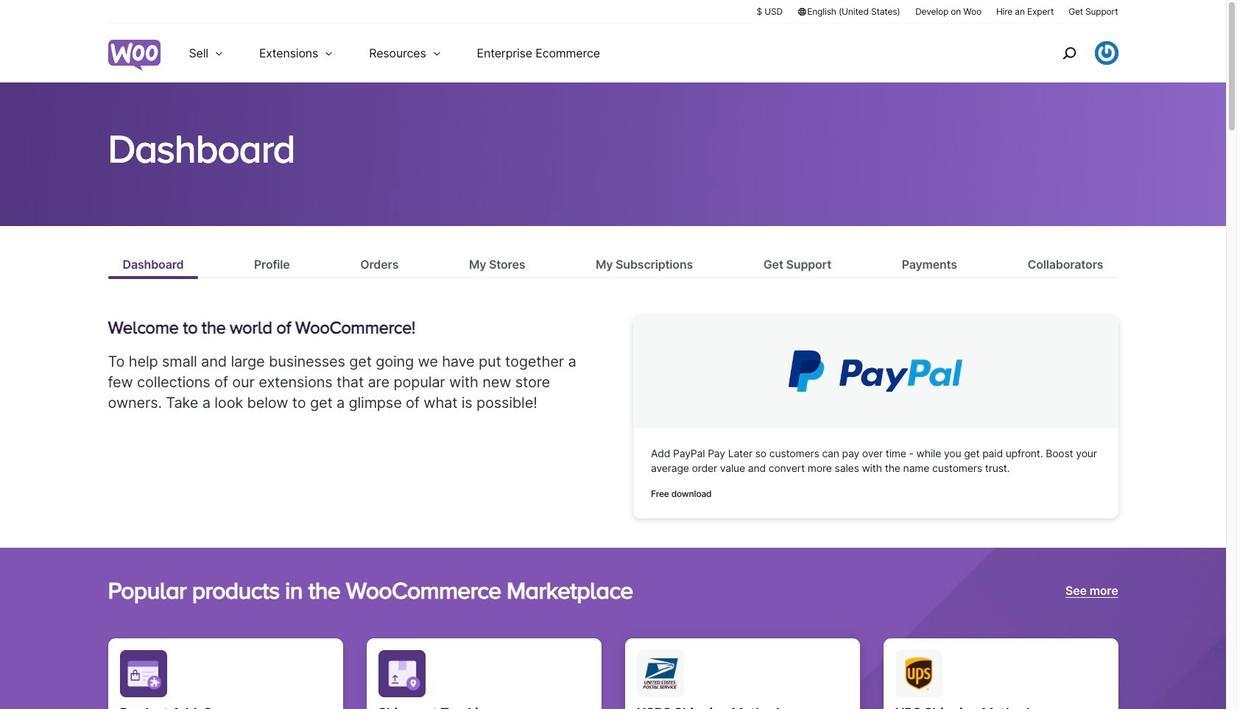 Task type: describe. For each thing, give the bounding box(es) containing it.
search image
[[1057, 41, 1081, 65]]

open account menu image
[[1095, 41, 1119, 65]]



Task type: locate. For each thing, give the bounding box(es) containing it.
service navigation menu element
[[1031, 29, 1119, 77]]



Task type: vqa. For each thing, say whether or not it's contained in the screenshot.
The Search image
yes



